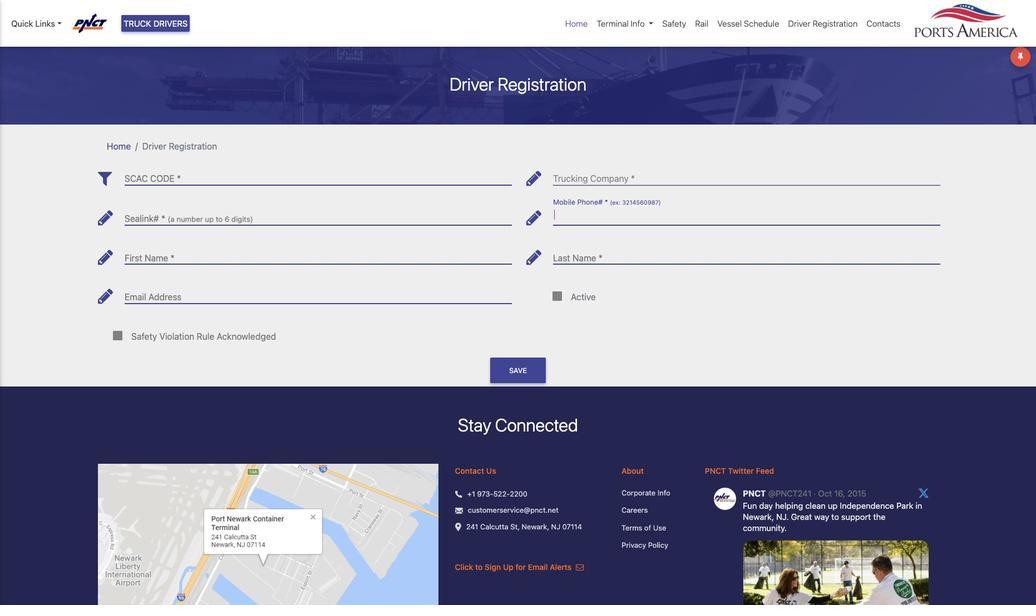 Task type: locate. For each thing, give the bounding box(es) containing it.
active
[[571, 292, 596, 302]]

home
[[566, 18, 588, 28], [107, 141, 131, 151]]

info right terminal
[[631, 18, 645, 28]]

links
[[35, 18, 55, 28]]

*
[[177, 174, 181, 184], [631, 174, 635, 184], [605, 198, 608, 207], [161, 214, 165, 224], [171, 253, 175, 263], [599, 253, 603, 263]]

* for mobile phone# * (ex: 3214560987)
[[605, 198, 608, 207]]

0 vertical spatial to
[[216, 215, 223, 224]]

1 horizontal spatial email
[[528, 563, 548, 572]]

to left 6
[[216, 215, 223, 224]]

click to sign up for email alerts
[[455, 563, 574, 572]]

1 horizontal spatial name
[[573, 253, 597, 263]]

safety left violation at the bottom left of page
[[131, 332, 157, 342]]

sign
[[485, 563, 501, 572]]

0 vertical spatial home link
[[561, 13, 593, 34]]

* down (a at the top left
[[171, 253, 175, 263]]

1 vertical spatial registration
[[498, 73, 587, 94]]

241 calcutta st, newark, nj 07114 link
[[467, 522, 582, 533]]

home link up scac
[[107, 141, 131, 151]]

company
[[591, 174, 629, 184]]

up
[[503, 563, 514, 572]]

2200
[[510, 490, 528, 499]]

0 vertical spatial safety
[[663, 18, 687, 28]]

to
[[216, 215, 223, 224], [476, 563, 483, 572]]

to left sign
[[476, 563, 483, 572]]

None text field
[[553, 205, 941, 225]]

522-
[[494, 490, 510, 499]]

1 vertical spatial email
[[528, 563, 548, 572]]

info for corporate info
[[658, 489, 671, 498]]

2 vertical spatial driver
[[142, 141, 167, 151]]

number
[[177, 215, 203, 224]]

home link
[[561, 13, 593, 34], [107, 141, 131, 151]]

home link left terminal
[[561, 13, 593, 34]]

corporate info link
[[622, 488, 689, 499]]

st,
[[511, 523, 520, 532]]

1 horizontal spatial home
[[566, 18, 588, 28]]

email
[[125, 292, 146, 302], [528, 563, 548, 572]]

last
[[553, 253, 571, 263]]

registration
[[813, 18, 858, 28], [498, 73, 587, 94], [169, 141, 217, 151]]

email right for
[[528, 563, 548, 572]]

truck drivers
[[124, 18, 188, 28]]

contacts link
[[863, 13, 906, 34]]

home left terminal
[[566, 18, 588, 28]]

1 vertical spatial driver
[[450, 73, 494, 94]]

0 horizontal spatial name
[[145, 253, 168, 263]]

0 horizontal spatial driver registration
[[142, 141, 217, 151]]

1 horizontal spatial home link
[[561, 13, 593, 34]]

driver
[[789, 18, 811, 28], [450, 73, 494, 94], [142, 141, 167, 151]]

1 vertical spatial to
[[476, 563, 483, 572]]

1 vertical spatial info
[[658, 489, 671, 498]]

2 horizontal spatial driver
[[789, 18, 811, 28]]

1 vertical spatial home link
[[107, 141, 131, 151]]

terms of use link
[[622, 523, 689, 534]]

info
[[631, 18, 645, 28], [658, 489, 671, 498]]

terminal
[[597, 18, 629, 28]]

calcutta
[[481, 523, 509, 532]]

1 horizontal spatial driver
[[450, 73, 494, 94]]

Last Name * text field
[[553, 244, 941, 265]]

* left (ex:
[[605, 198, 608, 207]]

terminal info link
[[593, 13, 658, 34]]

0 vertical spatial home
[[566, 18, 588, 28]]

info up careers link
[[658, 489, 671, 498]]

2 horizontal spatial registration
[[813, 18, 858, 28]]

feed
[[756, 466, 775, 476]]

0 horizontal spatial info
[[631, 18, 645, 28]]

* right "company"
[[631, 174, 635, 184]]

0 horizontal spatial home
[[107, 141, 131, 151]]

terms
[[622, 524, 643, 533]]

None text field
[[125, 205, 512, 225]]

us
[[487, 466, 496, 476]]

info for terminal info
[[631, 18, 645, 28]]

0 vertical spatial driver registration
[[789, 18, 858, 28]]

1 horizontal spatial safety
[[663, 18, 687, 28]]

mobile phone# * (ex: 3214560987)
[[553, 198, 661, 207]]

pnct
[[705, 466, 727, 476]]

* for scac code *
[[177, 174, 181, 184]]

0 horizontal spatial to
[[216, 215, 223, 224]]

newark,
[[522, 523, 550, 532]]

contact
[[455, 466, 485, 476]]

(ex:
[[610, 199, 621, 206]]

alerts
[[550, 563, 572, 572]]

stay
[[458, 415, 492, 436]]

driver registration
[[789, 18, 858, 28], [450, 73, 587, 94], [142, 141, 217, 151]]

name right "first"
[[145, 253, 168, 263]]

up
[[205, 215, 214, 224]]

1 vertical spatial driver registration
[[450, 73, 587, 94]]

privacy policy link
[[622, 541, 689, 552]]

safety violation rule acknowledged
[[131, 332, 276, 342]]

2 horizontal spatial driver registration
[[789, 18, 858, 28]]

0 horizontal spatial email
[[125, 292, 146, 302]]

sealink#
[[125, 214, 159, 224]]

email left address
[[125, 292, 146, 302]]

email address
[[125, 292, 182, 302]]

2 vertical spatial registration
[[169, 141, 217, 151]]

envelope o image
[[576, 564, 584, 572]]

* left (a at the top left
[[161, 214, 165, 224]]

0 vertical spatial registration
[[813, 18, 858, 28]]

safety link
[[658, 13, 691, 34]]

0 horizontal spatial home link
[[107, 141, 131, 151]]

0 vertical spatial driver
[[789, 18, 811, 28]]

privacy
[[622, 541, 647, 550]]

click to sign up for email alerts link
[[455, 563, 584, 572]]

1 vertical spatial home
[[107, 141, 131, 151]]

(a
[[168, 215, 175, 224]]

0 vertical spatial info
[[631, 18, 645, 28]]

use
[[654, 524, 667, 533]]

0 horizontal spatial driver
[[142, 141, 167, 151]]

* right "last"
[[599, 253, 603, 263]]

nj
[[552, 523, 561, 532]]

* right code
[[177, 174, 181, 184]]

corporate
[[622, 489, 656, 498]]

1 name from the left
[[145, 253, 168, 263]]

1 horizontal spatial info
[[658, 489, 671, 498]]

twitter
[[729, 466, 754, 476]]

name right "last"
[[573, 253, 597, 263]]

1 vertical spatial safety
[[131, 332, 157, 342]]

first
[[125, 253, 142, 263]]

for
[[516, 563, 526, 572]]

2 name from the left
[[573, 253, 597, 263]]

of
[[645, 524, 652, 533]]

safety left rail
[[663, 18, 687, 28]]

home up scac
[[107, 141, 131, 151]]

0 horizontal spatial safety
[[131, 332, 157, 342]]



Task type: describe. For each thing, give the bounding box(es) containing it.
customerservice@pnct.net link
[[468, 506, 559, 517]]

0 horizontal spatial registration
[[169, 141, 217, 151]]

quick
[[11, 18, 33, 28]]

code
[[150, 174, 175, 184]]

Trucking Company * text field
[[553, 165, 941, 186]]

+1
[[468, 490, 475, 499]]

driver registration link
[[784, 13, 863, 34]]

corporate info
[[622, 489, 671, 498]]

scac
[[125, 174, 148, 184]]

rail
[[696, 18, 709, 28]]

sealink# * (a number up to 6 digits)
[[125, 214, 253, 224]]

violation
[[159, 332, 194, 342]]

address
[[149, 292, 182, 302]]

terminal info
[[597, 18, 645, 28]]

name for first
[[145, 253, 168, 263]]

1 horizontal spatial registration
[[498, 73, 587, 94]]

* for last name *
[[599, 253, 603, 263]]

about
[[622, 466, 644, 476]]

driver registration inside driver registration link
[[789, 18, 858, 28]]

careers
[[622, 506, 648, 515]]

truck drivers link
[[121, 15, 190, 32]]

contacts
[[867, 18, 901, 28]]

truck
[[124, 18, 151, 28]]

drivers
[[154, 18, 188, 28]]

terms of use
[[622, 524, 667, 533]]

1 horizontal spatial driver registration
[[450, 73, 587, 94]]

0 vertical spatial email
[[125, 292, 146, 302]]

* for trucking company *
[[631, 174, 635, 184]]

stay connected
[[458, 415, 579, 436]]

2 vertical spatial driver registration
[[142, 141, 217, 151]]

rail link
[[691, 13, 713, 34]]

customerservice@pnct.net
[[468, 506, 559, 515]]

first name *
[[125, 253, 175, 263]]

trucking company *
[[553, 174, 635, 184]]

Email Address text field
[[125, 284, 512, 304]]

safety for safety
[[663, 18, 687, 28]]

save button
[[491, 358, 546, 384]]

SCAC CODE * search field
[[125, 165, 512, 186]]

pnct twitter feed
[[705, 466, 775, 476]]

policy
[[649, 541, 669, 550]]

* for first name *
[[171, 253, 175, 263]]

contact us
[[455, 466, 496, 476]]

mobile
[[553, 198, 576, 207]]

connected
[[495, 415, 579, 436]]

schedule
[[744, 18, 780, 28]]

quick links
[[11, 18, 55, 28]]

241
[[467, 523, 479, 532]]

First Name * text field
[[125, 244, 512, 265]]

click
[[455, 563, 474, 572]]

07114
[[563, 523, 582, 532]]

vessel schedule
[[718, 18, 780, 28]]

safety for safety violation rule acknowledged
[[131, 332, 157, 342]]

3214560987)
[[623, 199, 661, 206]]

vessel
[[718, 18, 742, 28]]

name for last
[[573, 253, 597, 263]]

last name *
[[553, 253, 603, 263]]

vessel schedule link
[[713, 13, 784, 34]]

acknowledged
[[217, 332, 276, 342]]

scac code *
[[125, 174, 181, 184]]

trucking
[[553, 174, 588, 184]]

+1 973-522-2200 link
[[468, 489, 528, 500]]

241 calcutta st, newark, nj 07114
[[467, 523, 582, 532]]

digits)
[[232, 215, 253, 224]]

privacy policy
[[622, 541, 669, 550]]

1 horizontal spatial to
[[476, 563, 483, 572]]

973-
[[477, 490, 494, 499]]

rule
[[197, 332, 214, 342]]

to inside sealink# * (a number up to 6 digits)
[[216, 215, 223, 224]]

+1 973-522-2200
[[468, 490, 528, 499]]

careers link
[[622, 506, 689, 517]]

6
[[225, 215, 230, 224]]

quick links link
[[11, 17, 62, 30]]

save
[[510, 367, 527, 375]]

phone#
[[578, 198, 603, 207]]



Task type: vqa. For each thing, say whether or not it's contained in the screenshot.
Driver within the 'link'
yes



